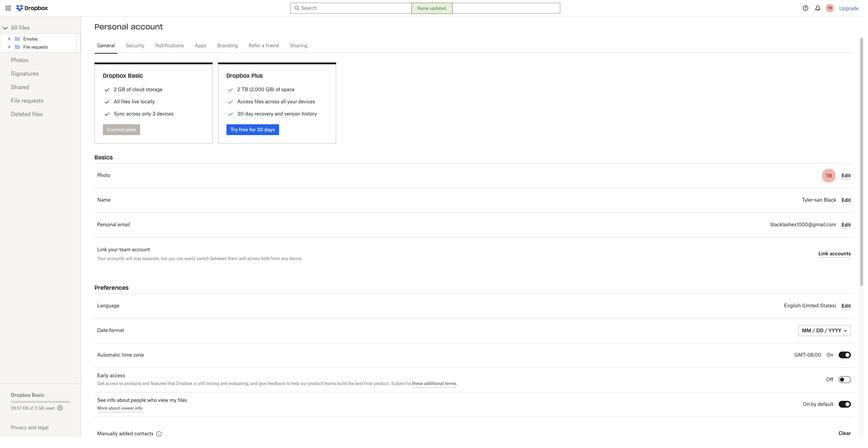 Task type: locate. For each thing, give the bounding box(es) containing it.
tb button
[[825, 3, 836, 14]]

about
[[117, 398, 130, 403], [109, 406, 120, 411]]

feedback
[[268, 382, 285, 386]]

recommended image up recommended image
[[227, 98, 235, 106]]

0 vertical spatial file requests link
[[14, 43, 75, 51]]

1 horizontal spatial file
[[23, 45, 30, 49]]

signatures link
[[11, 67, 70, 81]]

file requests down the emotes
[[23, 45, 48, 49]]

0 vertical spatial file requests
[[23, 45, 48, 49]]

to left products
[[119, 382, 123, 386]]

1 edit from the top
[[842, 172, 851, 178]]

refer a friend
[[249, 44, 279, 48]]

2 edit button from the top
[[842, 196, 851, 204]]

all files live locally
[[114, 99, 155, 104]]

0 horizontal spatial all
[[11, 25, 18, 31]]

files up the emotes
[[19, 25, 30, 31]]

space
[[282, 86, 295, 92]]

all up 'sync'
[[114, 99, 120, 104]]

sharing tab
[[287, 38, 310, 54]]

security tab
[[123, 38, 147, 54]]

requests down the 'emotes' link
[[31, 45, 48, 49]]

0 vertical spatial name
[[418, 6, 429, 11]]

link your team account
[[97, 248, 150, 252]]

1 horizontal spatial accounts
[[830, 250, 851, 256]]

1 horizontal spatial 2
[[114, 86, 117, 92]]

edit
[[842, 172, 851, 178], [842, 197, 851, 203], [842, 222, 851, 227], [842, 303, 851, 309]]

notifications tab
[[153, 38, 187, 54]]

basic up 2 gb of cloud storage
[[128, 72, 143, 79]]

these
[[412, 381, 423, 386]]

account up 'stay'
[[132, 248, 150, 252]]

2 / from the left
[[825, 328, 828, 333]]

features
[[151, 382, 166, 386]]

on left by
[[804, 402, 810, 407]]

devices up history on the top
[[299, 99, 315, 104]]

recommended image for 2
[[227, 86, 235, 94]]

across left all on the top
[[265, 99, 280, 104]]

1 horizontal spatial to
[[286, 382, 290, 386]]

of right kb
[[29, 406, 33, 410]]

1 vertical spatial name
[[97, 198, 111, 203]]

1 vertical spatial file
[[11, 98, 20, 104]]

separate,
[[142, 256, 160, 261]]

english (united states)
[[785, 304, 837, 308]]

dropbox basic up kb
[[11, 392, 44, 398]]

name
[[418, 6, 429, 11], [97, 198, 111, 203]]

personal up general
[[95, 22, 128, 31]]

day
[[245, 111, 253, 117]]

4 edit from the top
[[842, 303, 851, 309]]

but
[[161, 256, 167, 261]]

personal for personal email
[[97, 223, 117, 227]]

0 vertical spatial requests
[[31, 45, 48, 49]]

/ left dd
[[813, 328, 816, 333]]

0 horizontal spatial across
[[126, 111, 141, 117]]

0 vertical spatial recommended image
[[227, 86, 235, 94]]

and right 'testing'
[[220, 382, 228, 386]]

Search text field
[[301, 4, 548, 12]]

1 horizontal spatial of
[[127, 86, 131, 92]]

of right gb)
[[276, 86, 280, 92]]

0 vertical spatial tb
[[828, 6, 832, 10]]

additional
[[424, 381, 444, 386]]

group containing emotes
[[1, 33, 81, 52]]

0 horizontal spatial accounts
[[107, 256, 124, 261]]

more
[[97, 406, 108, 411]]

tb left (2,000 in the top left of the page
[[242, 86, 248, 92]]

your right all on the top
[[287, 99, 297, 104]]

0 vertical spatial file
[[23, 45, 30, 49]]

1 vertical spatial gb
[[38, 406, 44, 410]]

accounts
[[830, 250, 851, 256], [107, 256, 124, 261]]

0 vertical spatial info
[[107, 398, 116, 403]]

recommended image
[[227, 86, 235, 94], [227, 98, 235, 106]]

file down 'shared'
[[11, 98, 20, 104]]

access left 'both'
[[247, 256, 260, 261]]

0 horizontal spatial gb
[[38, 406, 44, 410]]

gb
[[118, 86, 125, 92], [38, 406, 44, 410]]

dropbox basic up 2 gb of cloud storage
[[103, 72, 143, 79]]

file requests link up the photos link
[[14, 43, 75, 51]]

dropbox inside early access get access to products and features that dropbox is still testing and evaluating, and give feedback to help our product teams build the best final product. subject to these additional terms .
[[176, 382, 193, 386]]

/ right dd
[[825, 328, 828, 333]]

account up security
[[131, 22, 163, 31]]

28.57
[[11, 406, 21, 410]]

0 horizontal spatial info
[[107, 398, 116, 403]]

files right my
[[178, 398, 187, 403]]

1 horizontal spatial on
[[827, 353, 834, 358]]

more about viewer info button
[[97, 404, 143, 412]]

automatic time zone
[[97, 353, 144, 358]]

branding
[[217, 44, 238, 48]]

0 horizontal spatial of
[[29, 406, 33, 410]]

of for 28.57 kb of 2 gb used
[[29, 406, 33, 410]]

2 up access
[[237, 86, 240, 92]]

0 vertical spatial on
[[827, 353, 834, 358]]

added
[[119, 432, 133, 436]]

gmt-
[[795, 353, 808, 358]]

2 horizontal spatial of
[[276, 86, 280, 92]]

0 horizontal spatial /
[[813, 328, 816, 333]]

devices right 3
[[157, 111, 174, 117]]

0 horizontal spatial link
[[97, 248, 107, 252]]

2 vertical spatial access
[[105, 382, 118, 386]]

about right more
[[109, 406, 120, 411]]

requests up deleted files
[[22, 98, 44, 104]]

and left legal
[[28, 425, 36, 430]]

access right early
[[110, 373, 125, 378]]

1 vertical spatial personal
[[97, 223, 117, 227]]

0 horizontal spatial devices
[[157, 111, 174, 117]]

gb left the used at the bottom of page
[[38, 406, 44, 410]]

files for all files
[[19, 25, 30, 31]]

personal
[[95, 22, 128, 31], [97, 223, 117, 227]]

1 horizontal spatial info
[[135, 406, 143, 411]]

early access get access to products and features that dropbox is still testing and evaluating, and give feedback to help our product teams build the best final product. subject to these additional terms .
[[97, 373, 458, 386]]

28.57 kb of 2 gb used
[[11, 406, 55, 410]]

0 vertical spatial all
[[11, 25, 18, 31]]

1 vertical spatial file requests
[[11, 98, 44, 104]]

tb up black
[[826, 173, 832, 179]]

general tab
[[95, 38, 118, 54]]

3 edit button from the top
[[842, 221, 851, 229]]

0 horizontal spatial to
[[119, 382, 123, 386]]

default
[[818, 402, 834, 407]]

name for name
[[97, 198, 111, 203]]

0 vertical spatial dropbox basic
[[103, 72, 143, 79]]

0 horizontal spatial on
[[804, 402, 810, 407]]

global header element
[[0, 0, 865, 17]]

gb left cloud in the top of the page
[[118, 86, 125, 92]]

1 to from the left
[[119, 382, 123, 386]]

across
[[265, 99, 280, 104], [126, 111, 141, 117]]

team
[[119, 248, 131, 252]]

30-
[[237, 111, 245, 117]]

personal for personal account
[[95, 22, 128, 31]]

1 vertical spatial tb
[[242, 86, 248, 92]]

group
[[1, 33, 81, 52]]

link inside button
[[819, 250, 829, 256]]

0 horizontal spatial dropbox basic
[[11, 392, 44, 398]]

1 horizontal spatial name
[[418, 6, 429, 11]]

photo
[[97, 173, 110, 178]]

and left features
[[142, 382, 150, 386]]

to left 'help'
[[286, 382, 290, 386]]

2 gb of cloud storage
[[114, 86, 163, 92]]

name left updated. on the top
[[418, 6, 429, 11]]

1 recommended image from the top
[[227, 86, 235, 94]]

of left cloud in the top of the page
[[127, 86, 131, 92]]

your accounts will stay separate, but you can easily switch between them and access both from any device.
[[97, 256, 303, 261]]

1 vertical spatial account
[[132, 248, 150, 252]]

apps
[[195, 44, 207, 48]]

accounts inside link accounts button
[[830, 250, 851, 256]]

evaluating,
[[229, 382, 249, 386]]

info right see
[[107, 398, 116, 403]]

free
[[239, 127, 248, 132]]

accounts for link
[[830, 250, 851, 256]]

1 vertical spatial recommended image
[[227, 98, 235, 106]]

time
[[122, 353, 132, 358]]

files for all files live locally
[[121, 99, 130, 104]]

personal left email
[[97, 223, 117, 227]]

files inside deleted files link
[[32, 112, 43, 117]]

0 vertical spatial account
[[131, 22, 163, 31]]

1 horizontal spatial devices
[[299, 99, 315, 104]]

1 horizontal spatial /
[[825, 328, 828, 333]]

tab list
[[95, 37, 854, 54]]

1 horizontal spatial link
[[819, 250, 829, 256]]

link for link your team account
[[97, 248, 107, 252]]

files down (2,000 in the top left of the page
[[255, 99, 264, 104]]

deleted
[[11, 112, 31, 117]]

deleted files link
[[11, 108, 70, 121]]

file requests up deleted files
[[11, 98, 44, 104]]

1 horizontal spatial basic
[[128, 72, 143, 79]]

give
[[259, 382, 267, 386]]

will
[[126, 256, 132, 261]]

plus
[[252, 72, 263, 79]]

1 vertical spatial all
[[114, 99, 120, 104]]

dropbox left 'plus'
[[227, 72, 250, 79]]

info down people
[[135, 406, 143, 411]]

file requests link up deleted files
[[11, 94, 70, 108]]

name down photo
[[97, 198, 111, 203]]

1 horizontal spatial all
[[114, 99, 120, 104]]

device.
[[289, 256, 303, 261]]

3 to from the left
[[407, 382, 411, 386]]

2 horizontal spatial 2
[[237, 86, 240, 92]]

1 horizontal spatial across
[[265, 99, 280, 104]]

on
[[827, 353, 834, 358], [804, 402, 810, 407]]

general
[[97, 44, 115, 48]]

on right 08:00
[[827, 353, 834, 358]]

get
[[97, 382, 104, 386]]

and
[[275, 111, 283, 117], [239, 256, 246, 261], [142, 382, 150, 386], [220, 382, 228, 386], [251, 382, 258, 386], [28, 425, 36, 430]]

1 vertical spatial on
[[804, 402, 810, 407]]

2 right kb
[[34, 406, 37, 410]]

these additional terms button
[[412, 380, 457, 388]]

file down the emotes
[[23, 45, 30, 49]]

teams
[[324, 382, 336, 386]]

1 horizontal spatial gb
[[118, 86, 125, 92]]

recommended image down dropbox plus
[[227, 86, 235, 94]]

1 vertical spatial info
[[135, 406, 143, 411]]

basic up 28.57 kb of 2 gb used
[[32, 392, 44, 398]]

1 horizontal spatial your
[[287, 99, 297, 104]]

manually
[[97, 432, 118, 436]]

tb left upgrade
[[828, 6, 832, 10]]

1 vertical spatial basic
[[32, 392, 44, 398]]

0 vertical spatial devices
[[299, 99, 315, 104]]

0 horizontal spatial 2
[[34, 406, 37, 410]]

on for on
[[827, 353, 834, 358]]

your left 'team'
[[108, 248, 118, 252]]

0 vertical spatial personal
[[95, 22, 128, 31]]

all down dropbox logo - go to the homepage
[[11, 25, 18, 31]]

edit button for blacklashes1000@gmail.com
[[842, 221, 851, 229]]

deleted files
[[11, 112, 43, 117]]

0 horizontal spatial your
[[108, 248, 118, 252]]

gb)
[[266, 86, 275, 92]]

and left give
[[251, 382, 258, 386]]

across down all files live locally
[[126, 111, 141, 117]]

files left live
[[121, 99, 130, 104]]

0 horizontal spatial name
[[97, 198, 111, 203]]

to left these
[[407, 382, 411, 386]]

requests
[[31, 45, 48, 49], [22, 98, 44, 104]]

3 edit from the top
[[842, 222, 851, 227]]

access right get
[[105, 382, 118, 386]]

files right deleted
[[32, 112, 43, 117]]

files
[[19, 25, 30, 31], [121, 99, 130, 104], [255, 99, 264, 104], [32, 112, 43, 117], [178, 398, 187, 403]]

2 recommended image from the top
[[227, 98, 235, 106]]

1 vertical spatial file requests link
[[11, 94, 70, 108]]

zone
[[133, 353, 144, 358]]

1 vertical spatial devices
[[157, 111, 174, 117]]

on for on by default
[[804, 402, 810, 407]]

edit for tyler-san black
[[842, 197, 851, 203]]

recommended image
[[227, 110, 235, 118]]

dropbox left is
[[176, 382, 193, 386]]

0 vertical spatial basic
[[128, 72, 143, 79]]

testing
[[206, 382, 219, 386]]

get more space image
[[56, 404, 64, 412]]

signatures
[[11, 71, 39, 77]]

edit button
[[842, 172, 851, 180], [842, 196, 851, 204], [842, 221, 851, 229], [842, 302, 851, 310]]

2 edit from the top
[[842, 197, 851, 203]]

sync across only 3 devices
[[114, 111, 174, 117]]

2 horizontal spatial to
[[407, 382, 411, 386]]

1 vertical spatial about
[[109, 406, 120, 411]]

files inside all files link
[[19, 25, 30, 31]]

2 up all files live locally
[[114, 86, 117, 92]]

between
[[210, 256, 227, 261]]

all inside tree
[[11, 25, 18, 31]]

4 edit button from the top
[[842, 302, 851, 310]]

updated.
[[430, 6, 447, 11]]

about up the 'more about viewer info' button
[[117, 398, 130, 403]]

info
[[107, 398, 116, 403], [135, 406, 143, 411]]

branding tab
[[215, 38, 241, 54]]



Task type: vqa. For each thing, say whether or not it's contained in the screenshot.
the bottom recommended "icon"
yes



Task type: describe. For each thing, give the bounding box(es) containing it.
for
[[249, 127, 256, 132]]

used
[[45, 406, 55, 410]]

all files tree
[[1, 23, 81, 52]]

dropbox plus
[[227, 72, 263, 79]]

1 vertical spatial dropbox basic
[[11, 392, 44, 398]]

apps tab
[[192, 38, 209, 54]]

terms
[[445, 381, 457, 386]]

all for all files
[[11, 25, 18, 31]]

personal email
[[97, 223, 130, 227]]

privacy and legal
[[11, 425, 48, 430]]

stay
[[133, 256, 141, 261]]

edit button for english (united states)
[[842, 302, 851, 310]]

emotes
[[23, 37, 38, 41]]

0 horizontal spatial basic
[[32, 392, 44, 398]]

yyyy
[[829, 328, 842, 333]]

0 horizontal spatial file
[[11, 98, 20, 104]]

1 vertical spatial across
[[126, 111, 141, 117]]

notifications
[[155, 44, 184, 48]]

recommended image for access
[[227, 98, 235, 106]]

refer a friend tab
[[246, 38, 282, 54]]

the
[[348, 382, 354, 386]]

08:00
[[808, 353, 822, 358]]

manually added contacts
[[97, 432, 154, 436]]

best
[[355, 382, 363, 386]]

2 for dropbox basic
[[114, 86, 117, 92]]

link accounts
[[819, 250, 851, 256]]

states)
[[820, 304, 837, 308]]

security
[[126, 44, 145, 48]]

locally
[[141, 99, 155, 104]]

recovery
[[255, 111, 274, 117]]

contacts
[[134, 432, 154, 436]]

build
[[337, 382, 347, 386]]

early
[[97, 373, 109, 378]]

dropbox logo - go to the homepage image
[[14, 3, 50, 14]]

off
[[827, 378, 834, 382]]

clear
[[839, 430, 851, 436]]

help
[[291, 382, 300, 386]]

dropbox up the 28.57 on the bottom left of page
[[11, 392, 31, 398]]

storage
[[146, 86, 163, 92]]

(united
[[803, 304, 819, 308]]

shared link
[[11, 81, 70, 94]]

subject
[[391, 382, 406, 386]]

edit for blacklashes1000@gmail.com
[[842, 222, 851, 227]]

1 horizontal spatial dropbox basic
[[103, 72, 143, 79]]

is
[[194, 382, 197, 386]]

tyler-
[[802, 198, 815, 203]]

refer
[[249, 44, 261, 48]]

try free for 30 days button
[[227, 124, 279, 135]]

my
[[170, 398, 177, 403]]

1 vertical spatial requests
[[22, 98, 44, 104]]

files for deleted files
[[32, 112, 43, 117]]

version
[[284, 111, 301, 117]]

on by default
[[804, 402, 834, 407]]

products
[[124, 382, 141, 386]]

2 vertical spatial tb
[[826, 173, 832, 179]]

edit for english (united states)
[[842, 303, 851, 309]]

privacy
[[11, 425, 27, 430]]

blacklashes1000@gmail.com
[[771, 223, 837, 227]]

accounts for your
[[107, 256, 124, 261]]

cloud
[[132, 86, 145, 92]]

photos link
[[11, 54, 70, 67]]

requests inside the all files tree
[[31, 45, 48, 49]]

1 / from the left
[[813, 328, 816, 333]]

english
[[785, 304, 801, 308]]

emotes link
[[14, 35, 75, 43]]

any
[[281, 256, 288, 261]]

2 to from the left
[[286, 382, 290, 386]]

all for all files live locally
[[114, 99, 120, 104]]

0 vertical spatial gb
[[118, 86, 125, 92]]

view
[[158, 398, 168, 403]]

0 vertical spatial your
[[287, 99, 297, 104]]

mm
[[803, 328, 812, 333]]

all files
[[11, 25, 30, 31]]

date
[[97, 328, 108, 333]]

2 for dropbox plus
[[237, 86, 240, 92]]

product.
[[374, 382, 390, 386]]

file inside tree
[[23, 45, 30, 49]]

tb inside "dropdown button"
[[828, 6, 832, 10]]

our
[[301, 382, 307, 386]]

who
[[147, 398, 157, 403]]

edit button for tyler-san black
[[842, 196, 851, 204]]

and down access files across all your devices
[[275, 111, 283, 117]]

both
[[261, 256, 270, 261]]

link accounts button
[[819, 250, 851, 258]]

that
[[168, 382, 175, 386]]

0 vertical spatial across
[[265, 99, 280, 104]]

name updated.
[[418, 6, 447, 11]]

of for 2 gb of cloud storage
[[127, 86, 131, 92]]

viewer
[[121, 406, 134, 411]]

basics
[[95, 154, 113, 161]]

format
[[109, 328, 124, 333]]

.
[[457, 382, 458, 386]]

sync
[[114, 111, 125, 117]]

dropbox up 2 gb of cloud storage
[[103, 72, 126, 79]]

and right them at bottom
[[239, 256, 246, 261]]

files inside see info about people who view my files more about viewer info
[[178, 398, 187, 403]]

file requests inside the all files tree
[[23, 45, 48, 49]]

1 vertical spatial access
[[110, 373, 125, 378]]

switch
[[197, 256, 209, 261]]

a
[[262, 44, 265, 48]]

easily
[[185, 256, 195, 261]]

days
[[265, 127, 275, 132]]

from
[[271, 256, 280, 261]]

tab list containing general
[[95, 37, 854, 54]]

1 edit button from the top
[[842, 172, 851, 180]]

all
[[281, 99, 286, 104]]

1 vertical spatial your
[[108, 248, 118, 252]]

still
[[198, 382, 205, 386]]

30
[[257, 127, 263, 132]]

upgrade
[[840, 5, 859, 11]]

people
[[131, 398, 146, 403]]

files for access files across all your devices
[[255, 99, 264, 104]]

final
[[365, 382, 373, 386]]

try
[[231, 127, 238, 132]]

name for name updated.
[[418, 6, 429, 11]]

0 vertical spatial about
[[117, 398, 130, 403]]

0 vertical spatial access
[[247, 256, 260, 261]]

you
[[169, 256, 175, 261]]

mm / dd / yyyy
[[803, 328, 842, 333]]

link for link accounts
[[819, 250, 829, 256]]



